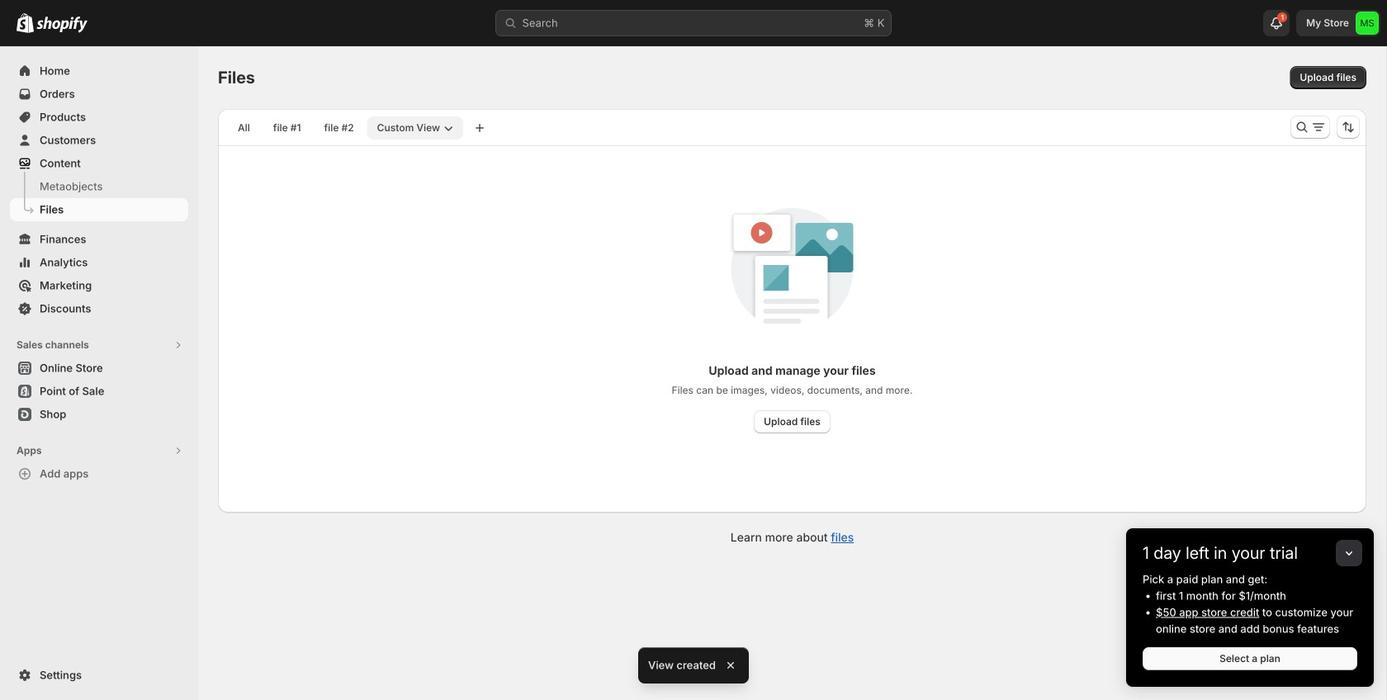 Task type: locate. For each thing, give the bounding box(es) containing it.
0 horizontal spatial shopify image
[[17, 13, 34, 33]]

tab list
[[225, 116, 467, 140]]

1 horizontal spatial shopify image
[[36, 16, 88, 33]]

shopify image
[[17, 13, 34, 33], [36, 16, 88, 33]]



Task type: vqa. For each thing, say whether or not it's contained in the screenshot.
right Shopify image
yes



Task type: describe. For each thing, give the bounding box(es) containing it.
my store image
[[1356, 12, 1379, 35]]



